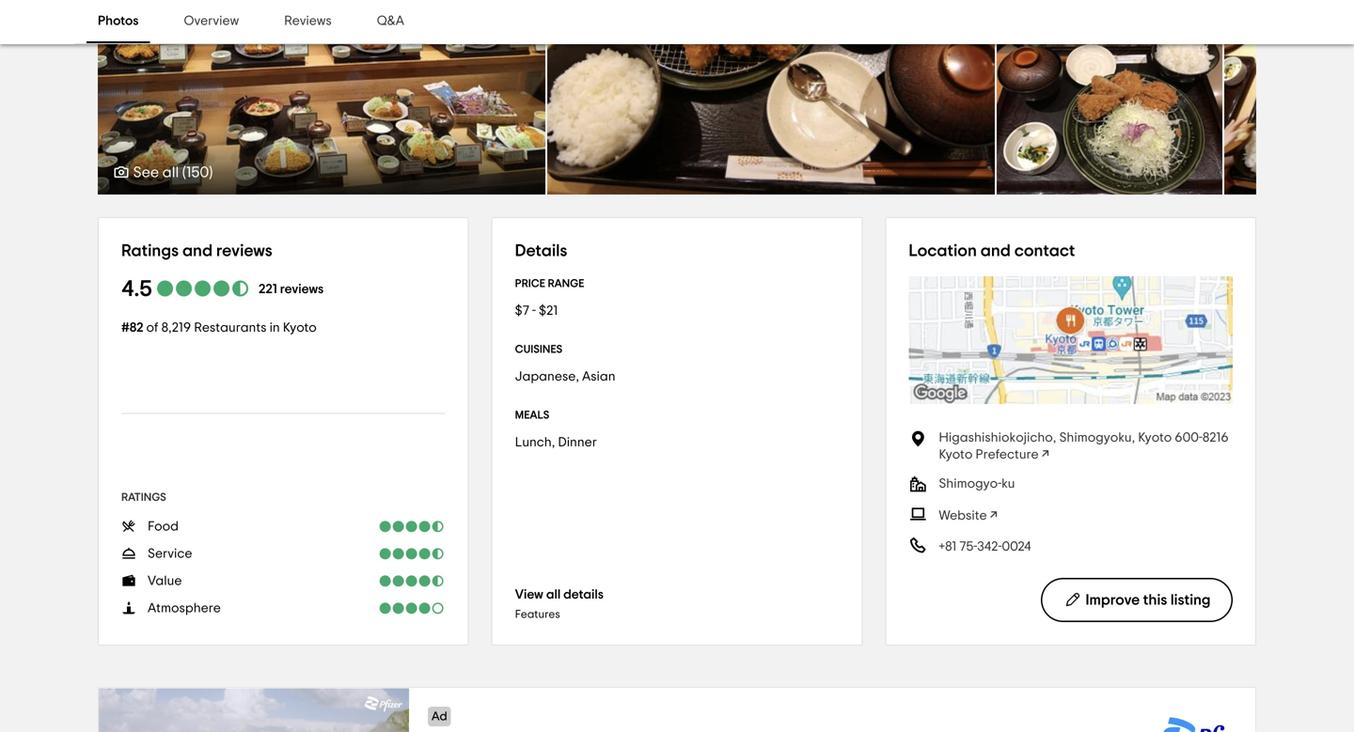 Task type: locate. For each thing, give the bounding box(es) containing it.
see
[[133, 165, 159, 180]]

1 vertical spatial all
[[546, 589, 561, 602]]

higashishiokojicho, shimogyoku, kyoto 600-8216 kyoto prefecture
[[939, 432, 1229, 462]]

0024
[[1002, 541, 1031, 554]]

japanese,
[[515, 371, 579, 384]]

view all details features
[[515, 589, 604, 621]]

q&a link
[[366, 0, 416, 43]]

range
[[548, 278, 584, 290]]

this
[[1143, 593, 1168, 608]]

reviews up 221
[[216, 243, 272, 260]]

0 vertical spatial kyoto
[[283, 322, 317, 335]]

and right ratings
[[182, 243, 213, 260]]

-
[[532, 305, 536, 318]]

price
[[515, 278, 545, 290]]

1 vertical spatial reviews
[[280, 283, 324, 296]]

and for ratings
[[182, 243, 213, 260]]

price range
[[515, 278, 584, 290]]

website
[[939, 510, 987, 523]]

1 horizontal spatial kyoto
[[939, 449, 973, 462]]

0 vertical spatial reviews
[[216, 243, 272, 260]]

and for location
[[981, 243, 1011, 260]]

ratings
[[121, 243, 179, 260]]

0 vertical spatial all
[[162, 165, 179, 180]]

1 and from the left
[[182, 243, 213, 260]]

location
[[909, 243, 977, 260]]

kyoto left 600- on the bottom right
[[1138, 432, 1172, 445]]

lunch,
[[515, 436, 555, 450]]

japanese, asian
[[515, 371, 616, 384]]

2 horizontal spatial kyoto
[[1138, 432, 1172, 445]]

all right 'view'
[[546, 589, 561, 602]]

features
[[515, 610, 560, 621]]

kyoto up shimogyo-
[[939, 449, 973, 462]]

2 vertical spatial kyoto
[[939, 449, 973, 462]]

details
[[564, 589, 604, 602]]

overview
[[184, 15, 239, 28]]

0 horizontal spatial all
[[162, 165, 179, 180]]

0 horizontal spatial and
[[182, 243, 213, 260]]

(150)
[[182, 165, 213, 180]]

all
[[162, 165, 179, 180], [546, 589, 561, 602]]

2 and from the left
[[981, 243, 1011, 260]]

advertisement region
[[98, 688, 1257, 733]]

1 horizontal spatial and
[[981, 243, 1011, 260]]

of
[[146, 322, 158, 335]]

view all details link
[[515, 587, 604, 604]]

restaurants in kyoto link
[[194, 322, 317, 335]]

$7 - $21
[[515, 305, 558, 318]]

kyoto
[[283, 322, 317, 335], [1138, 432, 1172, 445], [939, 449, 973, 462]]

1 horizontal spatial reviews
[[280, 283, 324, 296]]

0 horizontal spatial kyoto
[[283, 322, 317, 335]]

all right the see
[[162, 165, 179, 180]]

221 reviews
[[259, 283, 324, 296]]

kyoto right in
[[283, 322, 317, 335]]

prefecture
[[976, 449, 1039, 462]]

221
[[259, 283, 277, 296]]

#82
[[121, 322, 143, 335]]

all inside view all details features
[[546, 589, 561, 602]]

+81
[[939, 541, 957, 554]]

ratings and reviews
[[121, 243, 272, 260]]

meals
[[515, 410, 550, 421]]

dinner
[[558, 436, 597, 450]]

and left contact
[[981, 243, 1011, 260]]

atmosphere
[[148, 602, 221, 616]]

improve this listing link
[[1041, 578, 1233, 623]]

improve
[[1086, 593, 1140, 608]]

see all (150)
[[133, 165, 213, 180]]

and
[[182, 243, 213, 260], [981, 243, 1011, 260]]

reviews
[[216, 243, 272, 260], [280, 283, 324, 296]]

contact
[[1015, 243, 1075, 260]]

photos link
[[87, 0, 150, 43]]

higashishiokojicho, shimogyoku, kyoto 600-8216 kyoto prefecture link
[[939, 430, 1233, 464]]

higashishiokojicho,
[[939, 432, 1057, 445]]

reviews right 221
[[280, 283, 324, 296]]

service
[[148, 548, 192, 561]]

1 horizontal spatial all
[[546, 589, 561, 602]]

in
[[270, 322, 280, 335]]

8216
[[1203, 432, 1229, 445]]



Task type: describe. For each thing, give the bounding box(es) containing it.
shimogyoku,
[[1059, 432, 1135, 445]]

listing
[[1171, 593, 1211, 608]]

cuisines
[[515, 344, 563, 356]]

q&a
[[377, 15, 404, 28]]

asian
[[582, 371, 616, 384]]

342-
[[978, 541, 1002, 554]]

photos
[[98, 15, 139, 28]]

reviews
[[284, 15, 332, 28]]

improve this listing
[[1086, 593, 1211, 608]]

#82 of 8,219 restaurants in kyoto
[[121, 322, 317, 335]]

kyoto for 600-
[[939, 449, 973, 462]]

shimogyo-
[[939, 478, 1002, 491]]

+81 75-342-0024 link
[[909, 536, 1031, 555]]

kyoto for restaurants
[[283, 322, 317, 335]]

location and contact
[[909, 243, 1075, 260]]

ku
[[1002, 478, 1015, 491]]

reviews link
[[273, 0, 343, 43]]

overview link
[[173, 0, 250, 43]]

all for (150)
[[162, 165, 179, 180]]

ratings
[[121, 492, 166, 504]]

view
[[515, 589, 543, 602]]

restaurants
[[194, 322, 267, 335]]

$7
[[515, 305, 529, 318]]

8,219
[[161, 322, 191, 335]]

1 vertical spatial kyoto
[[1138, 432, 1172, 445]]

all for details
[[546, 589, 561, 602]]

shimogyo-ku
[[939, 478, 1015, 491]]

details
[[515, 243, 568, 260]]

website link
[[909, 505, 1117, 525]]

600-
[[1175, 432, 1203, 445]]

75-
[[960, 541, 978, 554]]

0 horizontal spatial reviews
[[216, 243, 272, 260]]

lunch, dinner
[[515, 436, 597, 450]]

$21
[[539, 305, 558, 318]]

value
[[148, 575, 182, 588]]

food
[[148, 521, 179, 534]]

+81 75-342-0024
[[939, 541, 1031, 554]]

4.5
[[121, 278, 152, 301]]



Task type: vqa. For each thing, say whether or not it's contained in the screenshot.
2nd grid from the right
no



